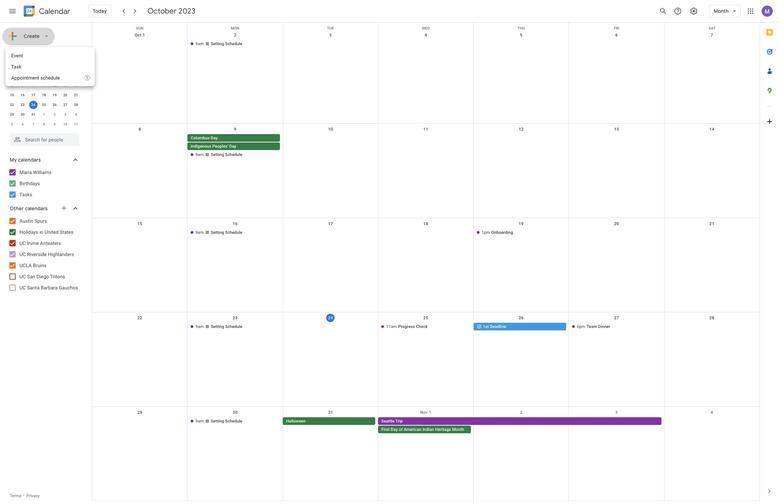 Task type: describe. For each thing, give the bounding box(es) containing it.
birthdays
[[19, 181, 40, 187]]

setting for 30
[[211, 419, 224, 424]]

other calendars button
[[1, 203, 86, 214]]

28 inside 28 element
[[74, 103, 78, 107]]

indian
[[423, 428, 434, 433]]

my calendars button
[[1, 155, 86, 166]]

setting for 2
[[211, 41, 224, 46]]

schedule for 16
[[225, 230, 243, 235]]

2 down mon in the left top of the page
[[234, 33, 237, 38]]

uc irvine anteaters
[[19, 241, 61, 246]]

7 inside row group
[[32, 123, 34, 126]]

9am for 16
[[196, 230, 204, 235]]

columbus day indigenous peoples' day
[[191, 136, 236, 149]]

m
[[21, 64, 24, 68]]

month inside popup button
[[714, 8, 729, 14]]

heritage
[[435, 428, 451, 433]]

month button
[[710, 3, 741, 19]]

united
[[45, 230, 59, 235]]

calendars for other calendars
[[25, 206, 48, 212]]

wed
[[422, 26, 430, 31]]

11 for november 11 element
[[74, 123, 78, 126]]

today button
[[88, 3, 111, 19]]

nov 1
[[421, 411, 432, 415]]

24 cell
[[28, 100, 39, 110]]

row containing 5
[[7, 120, 81, 129]]

setting schedule for 16
[[211, 230, 243, 235]]

diego
[[36, 274, 49, 280]]

31 for nov 1
[[328, 411, 333, 415]]

my
[[10, 157, 17, 163]]

november 9 element
[[51, 120, 59, 129]]

26 inside grid
[[519, 316, 524, 321]]

bruins
[[33, 263, 47, 269]]

24 inside grid
[[328, 316, 333, 321]]

columbus
[[191, 136, 210, 141]]

–
[[23, 494, 25, 499]]

10 element
[[29, 81, 38, 90]]

setting schedule for 23
[[211, 325, 243, 330]]

1 cell
[[7, 71, 17, 81]]

november 3 element
[[61, 111, 70, 119]]

other calendars
[[10, 206, 48, 212]]

setting inside cell
[[211, 153, 224, 157]]

check
[[416, 325, 428, 330]]

task
[[11, 64, 21, 70]]

austin spurs
[[19, 219, 47, 224]]

30 for 1
[[21, 113, 25, 117]]

11 element
[[40, 81, 48, 90]]

20 inside row group
[[63, 93, 67, 97]]

appointment schedule
[[11, 75, 60, 81]]

2 down "m"
[[22, 74, 24, 78]]

ucla bruins
[[19, 263, 47, 269]]

uc san diego tritons
[[19, 274, 65, 280]]

0 horizontal spatial october 2023
[[10, 53, 42, 59]]

10 for november 10 element
[[63, 123, 67, 126]]

row containing oct 1
[[92, 30, 760, 124]]

peoples'
[[213, 144, 228, 149]]

cell containing seattle trip
[[379, 418, 665, 435]]

anteaters
[[40, 241, 61, 246]]

terms
[[10, 494, 21, 499]]

november 8 element
[[40, 120, 48, 129]]

november 5 element
[[8, 120, 16, 129]]

indigenous
[[191, 144, 212, 149]]

9 for row containing s
[[22, 84, 24, 87]]

maria
[[19, 170, 32, 175]]

privacy link
[[26, 494, 40, 499]]

1st deadline button
[[474, 323, 567, 331]]

irvine
[[27, 241, 39, 246]]

21 inside grid
[[710, 222, 715, 227]]

main drawer image
[[8, 7, 17, 15]]

first day of american indian heritage month button
[[379, 426, 471, 434]]

oct 1
[[135, 33, 145, 38]]

1 vertical spatial october
[[10, 53, 30, 59]]

0 vertical spatial day
[[211, 136, 218, 141]]

thu
[[518, 26, 525, 31]]

1pm
[[482, 230, 490, 235]]

other
[[10, 206, 24, 212]]

25 inside 25 element
[[42, 103, 46, 107]]

row containing 1
[[7, 71, 81, 81]]

spurs
[[35, 219, 47, 224]]

november 7 element
[[29, 120, 38, 129]]

Search for people text field
[[14, 134, 75, 146]]

halloween
[[286, 419, 306, 424]]

schedule
[[40, 75, 60, 81]]

grid containing oct 1
[[92, 23, 760, 502]]

0 horizontal spatial 2023
[[31, 53, 42, 59]]

uc for uc san diego tritons
[[19, 274, 26, 280]]

15 inside grid
[[137, 222, 142, 227]]

maria williams
[[19, 170, 52, 175]]

gauchos
[[59, 285, 78, 291]]

halloween button
[[283, 418, 376, 426]]

other calendars list
[[1, 216, 86, 294]]

san
[[27, 274, 35, 280]]

10 inside grid
[[328, 127, 333, 132]]

indigenous peoples' day button
[[188, 143, 280, 151]]

row group containing 1
[[7, 71, 81, 129]]

tasks
[[19, 192, 32, 198]]

29 for nov 1
[[137, 411, 142, 415]]

dinner
[[599, 325, 611, 330]]

setting for 23
[[211, 325, 224, 330]]

26 element
[[51, 101, 59, 109]]

day inside seattle trip first day of american indian heritage month
[[391, 428, 398, 433]]

ucla
[[19, 263, 32, 269]]

row containing sun
[[92, 23, 760, 31]]

2 horizontal spatial 5
[[520, 33, 523, 38]]

15 inside 'element'
[[10, 93, 14, 97]]

30 element
[[18, 111, 27, 119]]

22 element
[[8, 101, 16, 109]]

today
[[93, 8, 107, 14]]

9am for 23
[[196, 325, 204, 330]]

11am progress check
[[387, 325, 428, 330]]

22 inside grid
[[137, 316, 142, 321]]

1 down 25 element
[[43, 113, 45, 117]]

onboarding
[[492, 230, 513, 235]]

1 horizontal spatial day
[[229, 144, 236, 149]]

schedule inside cell
[[225, 153, 243, 157]]

6 inside grid
[[616, 33, 618, 38]]

5 inside november 5 'element'
[[11, 123, 13, 126]]

31 element
[[29, 111, 38, 119]]

1 horizontal spatial 18
[[424, 222, 429, 227]]

23 inside "element"
[[21, 103, 25, 107]]

uc santa barbara gauchos
[[19, 285, 78, 291]]

11 for 11 element
[[42, 84, 46, 87]]

nov
[[421, 411, 428, 415]]

seattle trip first day of american indian heritage month
[[382, 419, 465, 433]]

santa
[[27, 285, 40, 291]]

13 element
[[61, 81, 70, 90]]

1 vertical spatial 8
[[43, 123, 45, 126]]

setting schedule for 2
[[211, 41, 243, 46]]

28 element
[[72, 101, 80, 109]]

november 11 element
[[72, 120, 80, 129]]

cell containing columbus day
[[188, 135, 283, 160]]

oct
[[135, 33, 142, 38]]

uc for uc santa barbara gauchos
[[19, 285, 26, 291]]

22 inside october 2023 'grid'
[[10, 103, 14, 107]]

of
[[399, 428, 403, 433]]

23 element
[[18, 101, 27, 109]]

sun
[[136, 26, 144, 31]]

23 inside grid
[[233, 316, 238, 321]]

seattle trip button
[[379, 418, 662, 426]]

sat
[[709, 26, 716, 31]]

first
[[382, 428, 390, 433]]

25 element
[[40, 101, 48, 109]]

event
[[11, 53, 23, 58]]

columbus day button
[[188, 135, 280, 142]]

my calendars
[[10, 157, 41, 163]]

calendar heading
[[38, 6, 70, 16]]

team
[[587, 325, 598, 330]]

calendar
[[39, 6, 70, 16]]

11 inside grid
[[424, 127, 429, 132]]

9am inside cell
[[196, 153, 204, 157]]



Task type: vqa. For each thing, say whether or not it's contained in the screenshot.


Task type: locate. For each thing, give the bounding box(es) containing it.
6
[[616, 33, 618, 38], [22, 123, 24, 126]]

0 horizontal spatial 27
[[63, 103, 67, 107]]

2 schedule from the top
[[225, 153, 243, 157]]

settings menu image
[[690, 7, 699, 15]]

tab list
[[761, 23, 780, 482]]

0 vertical spatial 23
[[21, 103, 25, 107]]

0 vertical spatial 15
[[10, 93, 14, 97]]

1 horizontal spatial 9
[[54, 123, 56, 126]]

0 vertical spatial 25
[[42, 103, 46, 107]]

0 horizontal spatial 15
[[10, 93, 14, 97]]

1 vertical spatial 20
[[615, 222, 620, 227]]

create button
[[3, 28, 54, 45]]

holidays
[[19, 230, 38, 235]]

24, today element
[[29, 101, 38, 109]]

4 setting schedule from the top
[[211, 325, 243, 330]]

31 for 1
[[31, 113, 35, 117]]

calendars up maria
[[18, 157, 41, 163]]

1 vertical spatial 2023
[[31, 53, 42, 59]]

9 inside grid
[[234, 127, 237, 132]]

0 horizontal spatial 31
[[31, 113, 35, 117]]

4 schedule from the top
[[225, 325, 243, 330]]

0 vertical spatial 21
[[74, 93, 78, 97]]

0 horizontal spatial 5
[[11, 123, 13, 126]]

9 for row containing oct 1
[[234, 127, 237, 132]]

10 for 10 "element"
[[31, 84, 35, 87]]

2 vertical spatial 5
[[11, 123, 13, 126]]

row group
[[7, 71, 81, 129]]

0 horizontal spatial 7
[[32, 123, 34, 126]]

day down the columbus day button
[[229, 144, 236, 149]]

1 horizontal spatial 29
[[137, 411, 142, 415]]

uc riverside highlanders
[[19, 252, 74, 258]]

4 9am from the top
[[196, 325, 204, 330]]

7
[[711, 33, 714, 38], [32, 123, 34, 126]]

1pm onboarding
[[482, 230, 513, 235]]

3 uc from the top
[[19, 274, 26, 280]]

0 vertical spatial 7
[[711, 33, 714, 38]]

calendar element
[[22, 4, 70, 19]]

setting schedule inside cell
[[211, 153, 243, 157]]

0 vertical spatial 12
[[53, 84, 57, 87]]

31
[[31, 113, 35, 117], [328, 411, 333, 415]]

1 horizontal spatial 27
[[615, 316, 620, 321]]

setting for 16
[[211, 230, 224, 235]]

2 horizontal spatial 8
[[139, 127, 141, 132]]

16 element
[[18, 91, 27, 100]]

0 horizontal spatial 22
[[10, 103, 14, 107]]

uc for uc riverside highlanders
[[19, 252, 26, 258]]

10 inside "element"
[[31, 84, 35, 87]]

november 2 element
[[51, 111, 59, 119]]

0 vertical spatial 8
[[11, 84, 13, 87]]

1 vertical spatial 25
[[424, 316, 429, 321]]

uc left irvine
[[19, 241, 26, 246]]

9am for 30
[[196, 419, 204, 424]]

12 element
[[51, 81, 59, 90]]

november 1 element
[[40, 111, 48, 119]]

31 inside grid
[[328, 411, 333, 415]]

1
[[143, 33, 145, 38], [11, 74, 13, 78], [43, 113, 45, 117], [429, 411, 432, 415]]

1 vertical spatial 7
[[32, 123, 34, 126]]

10 inside row
[[63, 123, 67, 126]]

10
[[31, 84, 35, 87], [63, 123, 67, 126], [328, 127, 333, 132]]

2 down 26 element
[[54, 113, 56, 117]]

terms – privacy
[[10, 494, 40, 499]]

november 4 element
[[72, 111, 80, 119]]

create
[[24, 33, 40, 39]]

0 horizontal spatial day
[[211, 136, 218, 141]]

1 horizontal spatial 19
[[519, 222, 524, 227]]

0 vertical spatial 29
[[10, 113, 14, 117]]

setting inside row
[[211, 41, 224, 46]]

1 vertical spatial 16
[[233, 222, 238, 227]]

0 horizontal spatial 9
[[22, 84, 24, 87]]

1 horizontal spatial 13
[[615, 127, 620, 132]]

2 setting from the top
[[211, 153, 224, 157]]

7 down sat
[[711, 33, 714, 38]]

schedule inside row
[[225, 41, 243, 46]]

13 inside grid
[[615, 127, 620, 132]]

1 setting from the top
[[211, 41, 224, 46]]

1 horizontal spatial 16
[[233, 222, 238, 227]]

5 setting from the top
[[211, 419, 224, 424]]

None search field
[[0, 131, 86, 146]]

fri
[[614, 26, 620, 31]]

1 inside "cell"
[[11, 74, 13, 78]]

0 vertical spatial 16
[[21, 93, 25, 97]]

schedule for 23
[[225, 325, 243, 330]]

26 inside row group
[[53, 103, 57, 107]]

24 inside cell
[[31, 103, 35, 107]]

16 inside grid
[[233, 222, 238, 227]]

27
[[63, 103, 67, 107], [615, 316, 620, 321]]

austin
[[19, 219, 33, 224]]

trip
[[396, 419, 403, 424]]

12 for 16 element
[[53, 84, 57, 87]]

privacy
[[26, 494, 40, 499]]

progress
[[399, 325, 415, 330]]

0 vertical spatial calendars
[[18, 157, 41, 163]]

appointment
[[11, 75, 39, 81]]

0 vertical spatial 26
[[53, 103, 57, 107]]

0 horizontal spatial 17
[[31, 93, 35, 97]]

25 down 18 element
[[42, 103, 46, 107]]

riverside
[[27, 252, 47, 258]]

october
[[147, 6, 177, 16], [10, 53, 30, 59]]

1 vertical spatial 5
[[54, 74, 56, 78]]

7 inside grid
[[711, 33, 714, 38]]

3 schedule from the top
[[225, 230, 243, 235]]

1 horizontal spatial 2023
[[179, 6, 196, 16]]

2 horizontal spatial 11
[[424, 127, 429, 132]]

uc for uc irvine anteaters
[[19, 241, 26, 246]]

29 inside october 2023 'grid'
[[10, 113, 14, 117]]

0 horizontal spatial 23
[[21, 103, 25, 107]]

barbara
[[41, 285, 58, 291]]

day up the peoples'
[[211, 136, 218, 141]]

0 vertical spatial 28
[[74, 103, 78, 107]]

williams
[[33, 170, 52, 175]]

12 inside grid
[[519, 127, 524, 132]]

9am for 2
[[196, 41, 204, 46]]

0 vertical spatial 20
[[63, 93, 67, 97]]

my calendars list
[[1, 167, 86, 201]]

8
[[11, 84, 13, 87], [43, 123, 45, 126], [139, 127, 141, 132]]

deadline
[[490, 325, 507, 330]]

0 horizontal spatial october
[[10, 53, 30, 59]]

1 vertical spatial 14
[[710, 127, 715, 132]]

1 horizontal spatial 23
[[233, 316, 238, 321]]

cell
[[92, 40, 188, 48], [283, 40, 379, 48], [379, 40, 474, 48], [474, 40, 569, 48], [569, 40, 665, 48], [60, 71, 71, 81], [92, 135, 188, 160], [188, 135, 283, 160], [283, 135, 379, 160], [474, 135, 569, 160], [569, 135, 665, 160], [92, 229, 188, 237], [283, 229, 379, 237], [569, 229, 665, 237], [92, 323, 188, 332], [283, 323, 379, 332], [92, 418, 188, 435], [379, 418, 665, 435], [474, 418, 569, 435], [569, 418, 665, 435]]

0 horizontal spatial 12
[[53, 84, 57, 87]]

26 down 19 element
[[53, 103, 57, 107]]

1 uc from the top
[[19, 241, 26, 246]]

0 horizontal spatial 21
[[74, 93, 78, 97]]

18 inside october 2023 'grid'
[[42, 93, 46, 97]]

1 vertical spatial 6
[[22, 123, 24, 126]]

1 9am from the top
[[196, 41, 204, 46]]

1 vertical spatial 15
[[137, 222, 142, 227]]

1 right "oct" on the left of the page
[[143, 33, 145, 38]]

uc
[[19, 241, 26, 246], [19, 252, 26, 258], [19, 274, 26, 280], [19, 285, 26, 291]]

month up sat
[[714, 8, 729, 14]]

14 element
[[72, 81, 80, 90]]

1 vertical spatial day
[[229, 144, 236, 149]]

1 horizontal spatial 31
[[328, 411, 333, 415]]

day
[[211, 136, 218, 141], [229, 144, 236, 149], [391, 428, 398, 433]]

13 for row containing oct 1
[[615, 127, 620, 132]]

0 horizontal spatial 14
[[74, 84, 78, 87]]

row
[[92, 23, 760, 31], [92, 30, 760, 124], [7, 61, 81, 71], [7, 71, 81, 81], [7, 81, 81, 91], [7, 91, 81, 100], [7, 100, 81, 110], [7, 110, 81, 120], [7, 120, 81, 129], [92, 124, 760, 219], [92, 219, 760, 313], [92, 313, 760, 407], [92, 407, 760, 502]]

25
[[42, 103, 46, 107], [424, 316, 429, 321]]

26 up 1st deadline button
[[519, 316, 524, 321]]

14 for row containing s
[[74, 84, 78, 87]]

1 horizontal spatial 28
[[710, 316, 715, 321]]

0 vertical spatial 19
[[53, 93, 57, 97]]

calendars up austin spurs
[[25, 206, 48, 212]]

8 for cell containing columbus day
[[139, 127, 141, 132]]

1 horizontal spatial month
[[714, 8, 729, 14]]

schedule for 30
[[225, 419, 243, 424]]

31 inside october 2023 'grid'
[[31, 113, 35, 117]]

1st
[[483, 325, 489, 330]]

1 horizontal spatial 12
[[519, 127, 524, 132]]

4 uc from the top
[[19, 285, 26, 291]]

17 inside grid
[[328, 222, 333, 227]]

0 vertical spatial october 2023
[[147, 6, 196, 16]]

0 horizontal spatial 28
[[74, 103, 78, 107]]

30 inside october 2023 'grid'
[[21, 113, 25, 117]]

row containing s
[[7, 61, 81, 71]]

2023
[[179, 6, 196, 16], [31, 53, 42, 59]]

18 element
[[40, 91, 48, 100]]

1 setting schedule from the top
[[211, 41, 243, 46]]

12 inside row group
[[53, 84, 57, 87]]

1 horizontal spatial 24
[[328, 316, 333, 321]]

25 up check
[[424, 316, 429, 321]]

mon
[[231, 26, 240, 31]]

18
[[42, 93, 46, 97], [424, 222, 429, 227]]

grid
[[92, 23, 760, 502]]

0 horizontal spatial 29
[[10, 113, 14, 117]]

2 vertical spatial 10
[[328, 127, 333, 132]]

4 setting from the top
[[211, 325, 224, 330]]

19 element
[[51, 91, 59, 100]]

17 element
[[29, 91, 38, 100]]

1 vertical spatial calendars
[[25, 206, 48, 212]]

14 inside the "14" element
[[74, 84, 78, 87]]

0 horizontal spatial 6
[[22, 123, 24, 126]]

american
[[404, 428, 422, 433]]

20 element
[[61, 91, 70, 100]]

calendars for my calendars
[[18, 157, 41, 163]]

1 vertical spatial 28
[[710, 316, 715, 321]]

november 10 element
[[61, 120, 70, 129]]

schedule for 2
[[225, 41, 243, 46]]

27 inside 27 element
[[63, 103, 67, 107]]

15 element
[[8, 91, 16, 100]]

29
[[10, 113, 14, 117], [137, 411, 142, 415]]

setting schedule for 30
[[211, 419, 243, 424]]

1 right nov
[[429, 411, 432, 415]]

17 inside october 2023 'grid'
[[31, 93, 35, 97]]

2 9am from the top
[[196, 153, 204, 157]]

5 schedule from the top
[[225, 419, 243, 424]]

october 2023 grid
[[7, 61, 81, 129]]

seattle
[[382, 419, 395, 424]]

14 inside grid
[[710, 127, 715, 132]]

13 for row containing s
[[63, 84, 67, 87]]

28
[[74, 103, 78, 107], [710, 316, 715, 321]]

31 down 24, today element
[[31, 113, 35, 117]]

1 down s at the left top of page
[[11, 74, 13, 78]]

0 vertical spatial 27
[[63, 103, 67, 107]]

1 vertical spatial 26
[[519, 316, 524, 321]]

3 setting from the top
[[211, 230, 224, 235]]

27 inside grid
[[615, 316, 620, 321]]

0 vertical spatial 2023
[[179, 6, 196, 16]]

month inside seattle trip first day of american indian heritage month
[[453, 428, 465, 433]]

5 down thu
[[520, 33, 523, 38]]

9 up the columbus day button
[[234, 127, 237, 132]]

0 horizontal spatial 13
[[63, 84, 67, 87]]

5 down 29 element
[[11, 123, 13, 126]]

6 down '30' element
[[22, 123, 24, 126]]

27 element
[[61, 101, 70, 109]]

2 up seattle trip button
[[520, 411, 523, 415]]

s
[[11, 64, 13, 68]]

31 up halloween button
[[328, 411, 333, 415]]

21 inside row group
[[74, 93, 78, 97]]

4
[[425, 33, 427, 38], [43, 74, 45, 78], [75, 113, 77, 117], [711, 411, 714, 415]]

0 horizontal spatial 25
[[42, 103, 46, 107]]

1 vertical spatial 24
[[328, 316, 333, 321]]

0 horizontal spatial 8
[[11, 84, 13, 87]]

1 horizontal spatial 22
[[137, 316, 142, 321]]

1 vertical spatial 22
[[137, 316, 142, 321]]

13 inside row group
[[63, 84, 67, 87]]

1 vertical spatial 9
[[54, 123, 56, 126]]

3
[[330, 33, 332, 38], [32, 74, 34, 78], [64, 113, 66, 117], [616, 411, 618, 415]]

6pm team dinner
[[577, 325, 611, 330]]

0 horizontal spatial 11
[[42, 84, 46, 87]]

20
[[63, 93, 67, 97], [615, 222, 620, 227]]

9am
[[196, 41, 204, 46], [196, 153, 204, 157], [196, 230, 204, 235], [196, 325, 204, 330], [196, 419, 204, 424]]

states
[[60, 230, 74, 235]]

0 vertical spatial 22
[[10, 103, 14, 107]]

0 vertical spatial october
[[147, 6, 177, 16]]

9 inside november 9 element
[[54, 123, 56, 126]]

16
[[21, 93, 25, 97], [233, 222, 238, 227]]

1 schedule from the top
[[225, 41, 243, 46]]

1 vertical spatial 17
[[328, 222, 333, 227]]

11am
[[387, 325, 397, 330]]

add other calendars image
[[61, 205, 68, 212]]

9 down november 2 element
[[54, 123, 56, 126]]

0 vertical spatial 9
[[22, 84, 24, 87]]

19 inside row group
[[53, 93, 57, 97]]

0 horizontal spatial 20
[[63, 93, 67, 97]]

0 horizontal spatial month
[[453, 428, 465, 433]]

26
[[53, 103, 57, 107], [519, 316, 524, 321]]

19
[[53, 93, 57, 97], [519, 222, 524, 227]]

8 for 16 element
[[11, 84, 13, 87]]

1 horizontal spatial 5
[[54, 74, 56, 78]]

6pm
[[577, 325, 586, 330]]

holidays in united states
[[19, 230, 74, 235]]

16 inside october 2023 'grid'
[[21, 93, 25, 97]]

day left of
[[391, 428, 398, 433]]

0 vertical spatial 24
[[31, 103, 35, 107]]

7 down 31 element
[[32, 123, 34, 126]]

1 horizontal spatial 14
[[710, 127, 715, 132]]

november 6 element
[[18, 120, 27, 129]]

5 setting schedule from the top
[[211, 419, 243, 424]]

21
[[74, 93, 78, 97], [710, 222, 715, 227]]

0 horizontal spatial 10
[[31, 84, 35, 87]]

0 vertical spatial 31
[[31, 113, 35, 117]]

22
[[10, 103, 14, 107], [137, 316, 142, 321]]

12 for cell containing columbus day
[[519, 127, 524, 132]]

30 for nov 1
[[233, 411, 238, 415]]

3 setting schedule from the top
[[211, 230, 243, 235]]

0 horizontal spatial 19
[[53, 93, 57, 97]]

tritons
[[50, 274, 65, 280]]

1 horizontal spatial 30
[[233, 411, 238, 415]]

0 vertical spatial 5
[[520, 33, 523, 38]]

uc up ucla
[[19, 252, 26, 258]]

6 down fri
[[616, 33, 618, 38]]

2 uc from the top
[[19, 252, 26, 258]]

6 inside row group
[[22, 123, 24, 126]]

1 horizontal spatial 26
[[519, 316, 524, 321]]

1 horizontal spatial october
[[147, 6, 177, 16]]

highlanders
[[48, 252, 74, 258]]

1 vertical spatial 18
[[424, 222, 429, 227]]

1st deadline
[[483, 325, 507, 330]]

5 9am from the top
[[196, 419, 204, 424]]

1 horizontal spatial 6
[[616, 33, 618, 38]]

29 element
[[8, 111, 16, 119]]

1 horizontal spatial 20
[[615, 222, 620, 227]]

14 for row containing oct 1
[[710, 127, 715, 132]]

29 for 1
[[10, 113, 14, 117]]

5 up 12 element
[[54, 74, 56, 78]]

month right heritage
[[453, 428, 465, 433]]

21 element
[[72, 91, 80, 100]]

0 horizontal spatial 24
[[31, 103, 35, 107]]

uc left san
[[19, 274, 26, 280]]

3 9am from the top
[[196, 230, 204, 235]]

in
[[39, 230, 43, 235]]

setting
[[211, 41, 224, 46], [211, 153, 224, 157], [211, 230, 224, 235], [211, 325, 224, 330], [211, 419, 224, 424]]

20 inside grid
[[615, 222, 620, 227]]

9
[[22, 84, 24, 87], [54, 123, 56, 126], [234, 127, 237, 132]]

2 setting schedule from the top
[[211, 153, 243, 157]]

12
[[53, 84, 57, 87], [519, 127, 524, 132]]

october 2023
[[147, 6, 196, 16], [10, 53, 42, 59]]

tue
[[327, 26, 334, 31]]

19 inside grid
[[519, 222, 524, 227]]

1 horizontal spatial 11
[[74, 123, 78, 126]]

schedule
[[225, 41, 243, 46], [225, 153, 243, 157], [225, 230, 243, 235], [225, 325, 243, 330], [225, 419, 243, 424]]

1 horizontal spatial 25
[[424, 316, 429, 321]]

5
[[520, 33, 523, 38], [54, 74, 56, 78], [11, 123, 13, 126]]

9 down the appointment
[[22, 84, 24, 87]]

terms link
[[10, 494, 21, 499]]

14
[[74, 84, 78, 87], [710, 127, 715, 132]]

uc left santa
[[19, 285, 26, 291]]

0 horizontal spatial 26
[[53, 103, 57, 107]]



